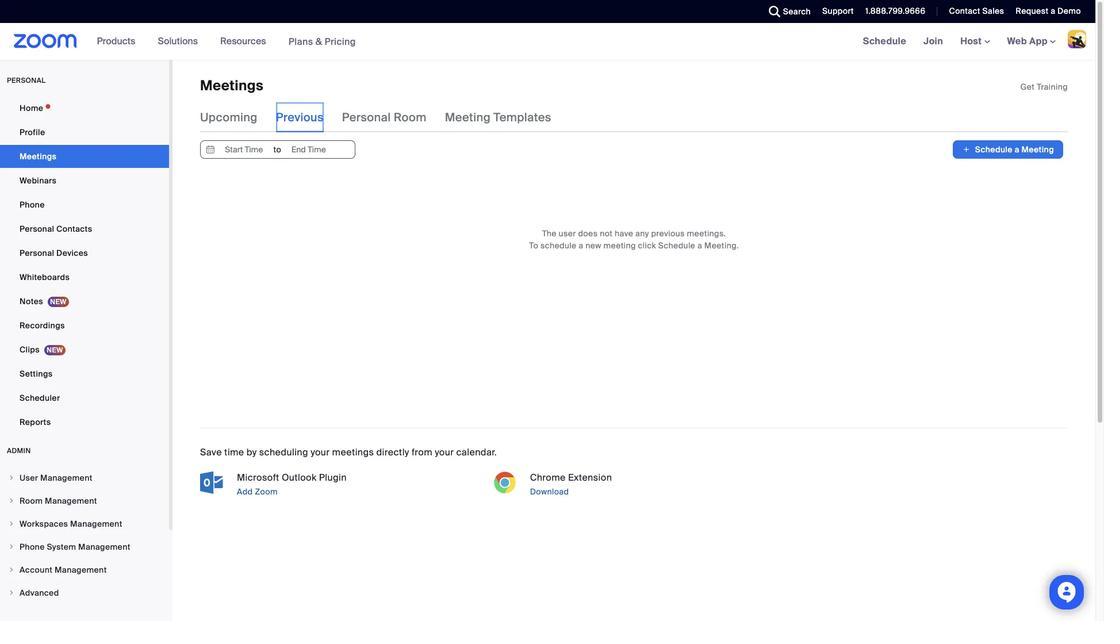 Task type: locate. For each thing, give the bounding box(es) containing it.
right image left user
[[8, 475, 15, 482]]

right image for user
[[8, 475, 15, 482]]

4 right image from the top
[[8, 590, 15, 597]]

1 phone from the top
[[20, 200, 45, 210]]

1 right image from the top
[[8, 498, 15, 505]]

your
[[311, 447, 330, 459], [435, 447, 454, 459]]

0 vertical spatial phone
[[20, 200, 45, 210]]

right image for workspaces management
[[8, 521, 15, 528]]

right image inside workspaces management menu item
[[8, 521, 15, 528]]

1 right image from the top
[[8, 475, 15, 482]]

new
[[586, 241, 602, 251]]

right image left room management
[[8, 498, 15, 505]]

not
[[600, 229, 613, 239]]

right image
[[8, 498, 15, 505], [8, 521, 15, 528]]

management down room management menu item on the bottom left
[[70, 519, 122, 529]]

banner
[[0, 23, 1096, 60]]

1 horizontal spatial meetings
[[200, 77, 264, 94]]

profile
[[20, 127, 45, 137]]

meeting templates
[[445, 110, 552, 125]]

right image inside account management menu item
[[8, 567, 15, 574]]

scheduling
[[259, 447, 308, 459]]

0 vertical spatial schedule
[[863, 35, 907, 47]]

right image inside phone system management "menu item"
[[8, 544, 15, 551]]

a right add 'image'
[[1015, 145, 1020, 155]]

zoom logo image
[[14, 34, 77, 48]]

extension
[[568, 472, 612, 484]]

meetings navigation
[[855, 23, 1096, 60]]

schedule right add 'image'
[[976, 145, 1013, 155]]

personal devices link
[[0, 242, 169, 265]]

meetings
[[200, 77, 264, 94], [20, 151, 57, 162]]

support link
[[814, 0, 857, 23], [823, 6, 854, 16]]

2 vertical spatial schedule
[[659, 241, 696, 251]]

home link
[[0, 97, 169, 120]]

request
[[1016, 6, 1049, 16]]

personal inside tabs of meeting tab list
[[342, 110, 391, 125]]

phone inside "personal menu" menu
[[20, 200, 45, 210]]

profile link
[[0, 121, 169, 144]]

your up plugin
[[311, 447, 330, 459]]

search
[[783, 6, 811, 17]]

clips link
[[0, 338, 169, 361]]

phone inside "menu item"
[[20, 542, 45, 552]]

phone up the "account"
[[20, 542, 45, 552]]

add zoom link
[[235, 485, 482, 499]]

management up room management
[[40, 473, 93, 483]]

right image inside 'advanced' menu item
[[8, 590, 15, 597]]

1 horizontal spatial schedule
[[863, 35, 907, 47]]

2 vertical spatial personal
[[20, 248, 54, 258]]

phone down webinars
[[20, 200, 45, 210]]

schedule
[[863, 35, 907, 47], [976, 145, 1013, 155], [659, 241, 696, 251]]

1 horizontal spatial room
[[394, 110, 427, 125]]

reports
[[20, 417, 51, 427]]

account management
[[20, 565, 107, 575]]

0 vertical spatial personal
[[342, 110, 391, 125]]

user management menu item
[[0, 467, 169, 489]]

schedule
[[541, 241, 577, 251]]

0 horizontal spatial your
[[311, 447, 330, 459]]

1 vertical spatial phone
[[20, 542, 45, 552]]

workspaces management
[[20, 519, 122, 529]]

&
[[316, 35, 322, 47]]

settings link
[[0, 362, 169, 385]]

1 vertical spatial meetings
[[20, 151, 57, 162]]

schedule for schedule
[[863, 35, 907, 47]]

Date Range Picker Start field
[[217, 141, 271, 158]]

schedule for schedule a meeting
[[976, 145, 1013, 155]]

management for account management
[[55, 565, 107, 575]]

personal for personal room
[[342, 110, 391, 125]]

management down phone system management "menu item"
[[55, 565, 107, 575]]

3 right image from the top
[[8, 567, 15, 574]]

room inside menu item
[[20, 496, 43, 506]]

1 horizontal spatial meeting
[[1022, 145, 1055, 155]]

date image
[[204, 141, 217, 158]]

devices
[[56, 248, 88, 258]]

a left demo in the top of the page
[[1051, 6, 1056, 16]]

meeting
[[445, 110, 491, 125], [1022, 145, 1055, 155]]

app
[[1030, 35, 1048, 47]]

advanced menu item
[[0, 582, 169, 604]]

sales
[[983, 6, 1005, 16]]

previous
[[276, 110, 324, 125]]

schedule a meeting button
[[954, 141, 1064, 159]]

2 horizontal spatial schedule
[[976, 145, 1013, 155]]

1 vertical spatial schedule
[[976, 145, 1013, 155]]

management up account management menu item
[[78, 542, 130, 552]]

management
[[40, 473, 93, 483], [45, 496, 97, 506], [70, 519, 122, 529], [78, 542, 130, 552], [55, 565, 107, 575]]

your right from
[[435, 447, 454, 459]]

right image for room management
[[8, 498, 15, 505]]

a left new
[[579, 241, 584, 251]]

schedule inside 'link'
[[863, 35, 907, 47]]

right image for account
[[8, 567, 15, 574]]

right image
[[8, 475, 15, 482], [8, 544, 15, 551], [8, 567, 15, 574], [8, 590, 15, 597]]

get training
[[1021, 82, 1068, 92]]

right image left workspaces
[[8, 521, 15, 528]]

a inside button
[[1015, 145, 1020, 155]]

search button
[[760, 0, 814, 23]]

download
[[530, 487, 569, 497]]

support
[[823, 6, 854, 16]]

web
[[1008, 35, 1027, 47]]

management inside menu item
[[40, 473, 93, 483]]

0 vertical spatial right image
[[8, 498, 15, 505]]

outlook
[[282, 472, 317, 484]]

resources
[[220, 35, 266, 47]]

schedule inside button
[[976, 145, 1013, 155]]

2 right image from the top
[[8, 521, 15, 528]]

room inside tabs of meeting tab list
[[394, 110, 427, 125]]

calendar.
[[457, 447, 497, 459]]

phone
[[20, 200, 45, 210], [20, 542, 45, 552]]

user
[[559, 229, 576, 239]]

0 horizontal spatial meeting
[[445, 110, 491, 125]]

management inside "menu item"
[[78, 542, 130, 552]]

user
[[20, 473, 38, 483]]

host button
[[961, 35, 990, 47]]

personal room
[[342, 110, 427, 125]]

room
[[394, 110, 427, 125], [20, 496, 43, 506]]

management up workspaces management
[[45, 496, 97, 506]]

right image for phone
[[8, 544, 15, 551]]

schedule down previous at right top
[[659, 241, 696, 251]]

settings
[[20, 369, 53, 379]]

1 vertical spatial right image
[[8, 521, 15, 528]]

meetings inside "personal menu" menu
[[20, 151, 57, 162]]

meetings link
[[0, 145, 169, 168]]

phone system management menu item
[[0, 536, 169, 558]]

admin menu menu
[[0, 467, 169, 605]]

admin
[[7, 446, 31, 456]]

meetings up upcoming
[[200, 77, 264, 94]]

phone for phone system management
[[20, 542, 45, 552]]

account management menu item
[[0, 559, 169, 581]]

2 your from the left
[[435, 447, 454, 459]]

Date Range Picker End field
[[282, 141, 335, 158]]

0 horizontal spatial meetings
[[20, 151, 57, 162]]

contact sales link
[[941, 0, 1008, 23], [950, 6, 1005, 16]]

web app
[[1008, 35, 1048, 47]]

personal
[[342, 110, 391, 125], [20, 224, 54, 234], [20, 248, 54, 258]]

2 right image from the top
[[8, 544, 15, 551]]

right image inside user management menu item
[[8, 475, 15, 482]]

0 vertical spatial meeting
[[445, 110, 491, 125]]

0 vertical spatial room
[[394, 110, 427, 125]]

whiteboards
[[20, 272, 70, 282]]

right image left the "account"
[[8, 567, 15, 574]]

1 vertical spatial meeting
[[1022, 145, 1055, 155]]

join
[[924, 35, 944, 47]]

right image inside room management menu item
[[8, 498, 15, 505]]

right image left advanced
[[8, 590, 15, 597]]

0 horizontal spatial room
[[20, 496, 43, 506]]

meetings up webinars
[[20, 151, 57, 162]]

click
[[638, 241, 656, 251]]

personal for personal devices
[[20, 248, 54, 258]]

management for workspaces management
[[70, 519, 122, 529]]

microsoft
[[237, 472, 279, 484]]

user management
[[20, 473, 93, 483]]

room management menu item
[[0, 490, 169, 512]]

1 vertical spatial room
[[20, 496, 43, 506]]

workspaces
[[20, 519, 68, 529]]

2 phone from the top
[[20, 542, 45, 552]]

1 vertical spatial personal
[[20, 224, 54, 234]]

0 horizontal spatial schedule
[[659, 241, 696, 251]]

product information navigation
[[88, 23, 365, 60]]

right image left "system"
[[8, 544, 15, 551]]

phone system management
[[20, 542, 130, 552]]

1 horizontal spatial your
[[435, 447, 454, 459]]

notes link
[[0, 290, 169, 313]]

1 your from the left
[[311, 447, 330, 459]]

get training link
[[1021, 82, 1068, 92]]

to
[[274, 145, 281, 155]]

schedule down the 1.888.799.9666
[[863, 35, 907, 47]]

solutions button
[[158, 23, 203, 60]]

join link
[[915, 23, 952, 60]]

recordings link
[[0, 314, 169, 337]]



Task type: describe. For each thing, give the bounding box(es) containing it.
contact
[[950, 6, 981, 16]]

webinars link
[[0, 169, 169, 192]]

microsoft outlook plugin add zoom
[[237, 472, 347, 497]]

contacts
[[56, 224, 92, 234]]

1.888.799.9666
[[866, 6, 926, 16]]

meeting inside button
[[1022, 145, 1055, 155]]

meetings.
[[687, 229, 726, 239]]

reports link
[[0, 411, 169, 434]]

by
[[247, 447, 257, 459]]

personal menu menu
[[0, 97, 169, 435]]

meetings
[[332, 447, 374, 459]]

webinars
[[20, 175, 57, 186]]

get
[[1021, 82, 1035, 92]]

time
[[224, 447, 244, 459]]

add image
[[963, 144, 971, 156]]

web app button
[[1008, 35, 1056, 47]]

1.888.799.9666 button up schedule 'link'
[[866, 6, 926, 16]]

0 vertical spatial meetings
[[200, 77, 264, 94]]

meeting
[[604, 241, 636, 251]]

chrome
[[530, 472, 566, 484]]

phone link
[[0, 193, 169, 216]]

advanced
[[20, 588, 59, 598]]

whiteboards link
[[0, 266, 169, 289]]

plans
[[289, 35, 313, 47]]

the
[[542, 229, 557, 239]]

scheduler
[[20, 393, 60, 403]]

save
[[200, 447, 222, 459]]

templates
[[494, 110, 552, 125]]

previous
[[652, 229, 685, 239]]

solutions
[[158, 35, 198, 47]]

to
[[529, 241, 539, 251]]

management for user management
[[40, 473, 93, 483]]

notes
[[20, 296, 43, 307]]

zoom
[[255, 487, 278, 497]]

system
[[47, 542, 76, 552]]

products
[[97, 35, 135, 47]]

add
[[237, 487, 253, 497]]

clips
[[20, 345, 40, 355]]

schedule link
[[855, 23, 915, 60]]

personal devices
[[20, 248, 88, 258]]

pricing
[[325, 35, 356, 47]]

scheduler link
[[0, 387, 169, 410]]

products button
[[97, 23, 141, 60]]

1.888.799.9666 button up join at top
[[857, 0, 929, 23]]

banner containing products
[[0, 23, 1096, 60]]

room management
[[20, 496, 97, 506]]

schedule inside the user does not have any previous meetings. to schedule a new meeting click schedule a meeting.
[[659, 241, 696, 251]]

have
[[615, 229, 634, 239]]

account
[[20, 565, 53, 575]]

recordings
[[20, 320, 65, 331]]

plans & pricing
[[289, 35, 356, 47]]

to button
[[200, 141, 356, 159]]

tabs of meeting tab list
[[200, 103, 570, 133]]

from
[[412, 447, 433, 459]]

personal contacts link
[[0, 217, 169, 240]]

workspaces management menu item
[[0, 513, 169, 535]]

contact sales
[[950, 6, 1005, 16]]

personal
[[7, 76, 46, 85]]

meeting inside tab list
[[445, 110, 491, 125]]

chrome extension download
[[530, 472, 612, 497]]

does
[[578, 229, 598, 239]]

plugin
[[319, 472, 347, 484]]

request a demo
[[1016, 6, 1082, 16]]

profile picture image
[[1068, 30, 1087, 48]]

management for room management
[[45, 496, 97, 506]]

meeting.
[[705, 241, 739, 251]]

a down meetings.
[[698, 241, 703, 251]]

training
[[1037, 82, 1068, 92]]

directly
[[377, 447, 409, 459]]

resources button
[[220, 23, 271, 60]]

home
[[20, 103, 43, 113]]

schedule a meeting
[[976, 145, 1055, 155]]

save time by scheduling your meetings directly from your calendar.
[[200, 447, 497, 459]]

any
[[636, 229, 649, 239]]

demo
[[1058, 6, 1082, 16]]

the user does not have any previous meetings. to schedule a new meeting click schedule a meeting.
[[529, 229, 739, 251]]

phone for phone
[[20, 200, 45, 210]]

personal for personal contacts
[[20, 224, 54, 234]]

personal contacts
[[20, 224, 92, 234]]



Task type: vqa. For each thing, say whether or not it's contained in the screenshot.
Open chat ICON
no



